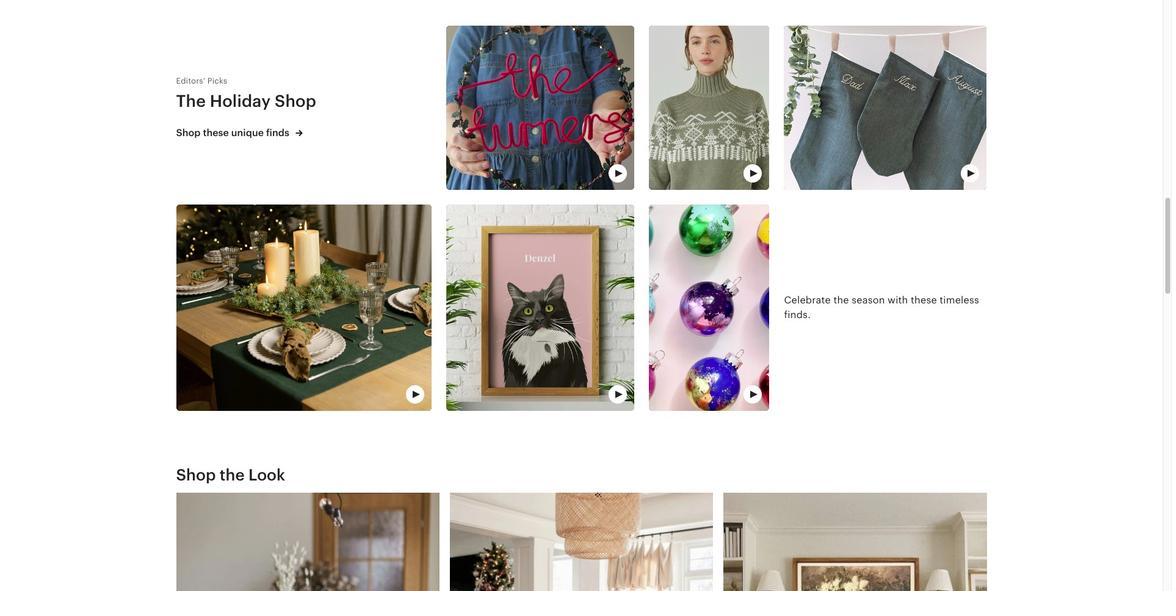 Task type: vqa. For each thing, say whether or not it's contained in the screenshot.
THE RUNNER
no



Task type: describe. For each thing, give the bounding box(es) containing it.
celebrate the season with these timeless finds.
[[784, 295, 979, 321]]

these inside celebrate the season with these timeless finds.
[[911, 295, 937, 306]]

custom pet portrait, cat portrait, dog portrait, personalised pet portrait from photo, pet memorial, personalised gift, unique gift, uk & us image
[[446, 205, 635, 411]]

0 vertical spatial these
[[203, 127, 229, 139]]

editors' picks
[[176, 76, 227, 85]]

editors'
[[176, 76, 205, 85]]

finds
[[266, 127, 289, 139]]

season
[[852, 295, 885, 306]]

the for celebrate
[[834, 295, 849, 306]]

image containing listing thingstories linen runner image
[[176, 492, 440, 591]]

the holiday shop
[[176, 92, 316, 111]]

holiday
[[210, 92, 271, 111]]

shop these unique finds link
[[176, 126, 432, 140]]

sage green winter fairisle sweater, sustainable merino wool turtleneck sweater, perfect winter gift, fitted chunky patterned knit sweater image
[[649, 26, 770, 190]]

the
[[176, 92, 206, 111]]

the for shop
[[220, 466, 245, 484]]

set of 12 multicolored gold leaf christmas ornaments - colorful metallic 2" glass balls image
[[649, 205, 770, 411]]

shop these unique finds
[[176, 127, 292, 139]]



Task type: locate. For each thing, give the bounding box(es) containing it.
unique
[[231, 127, 264, 139]]

timeless
[[940, 295, 979, 306]]

1 horizontal spatial the
[[834, 295, 849, 306]]

finds.
[[784, 309, 811, 321]]

shop for shop these unique finds
[[176, 127, 201, 139]]

hand embroidered linen personalized holiday stocking in basil green image
[[784, 26, 987, 190]]

the
[[834, 295, 849, 306], [220, 466, 245, 484]]

picks
[[208, 76, 227, 85]]

0 horizontal spatial these
[[203, 127, 229, 139]]

look
[[248, 466, 285, 484]]

2 vertical spatial shop
[[176, 466, 216, 484]]

0 vertical spatial shop
[[275, 92, 316, 111]]

shop the look
[[176, 466, 285, 484]]

shop for shop the look
[[176, 466, 216, 484]]

these
[[203, 127, 229, 139], [911, 295, 937, 306]]

personalised family name holly light wreath image
[[446, 26, 635, 190]]

image containing listing thingstories linen napkins image
[[450, 492, 713, 591]]

1 vertical spatial these
[[911, 295, 937, 306]]

image containing listing ninisandfamily stockings image
[[724, 492, 987, 591]]

1 horizontal spatial these
[[911, 295, 937, 306]]

celebrate
[[784, 295, 831, 306]]

1 vertical spatial shop
[[176, 127, 201, 139]]

0 horizontal spatial the
[[220, 466, 245, 484]]

these right with
[[911, 295, 937, 306]]

shop
[[275, 92, 316, 111], [176, 127, 201, 139], [176, 466, 216, 484]]

the inside celebrate the season with these timeless finds.
[[834, 295, 849, 306]]

holiday table runner, table setting, farmhouse table setting, custom size, christmas runner, natural table decor, soft table runner image
[[176, 205, 432, 411]]

1 vertical spatial the
[[220, 466, 245, 484]]

the left season
[[834, 295, 849, 306]]

these left unique
[[203, 127, 229, 139]]

0 vertical spatial the
[[834, 295, 849, 306]]

with
[[888, 295, 908, 306]]

the left look at the bottom left
[[220, 466, 245, 484]]



